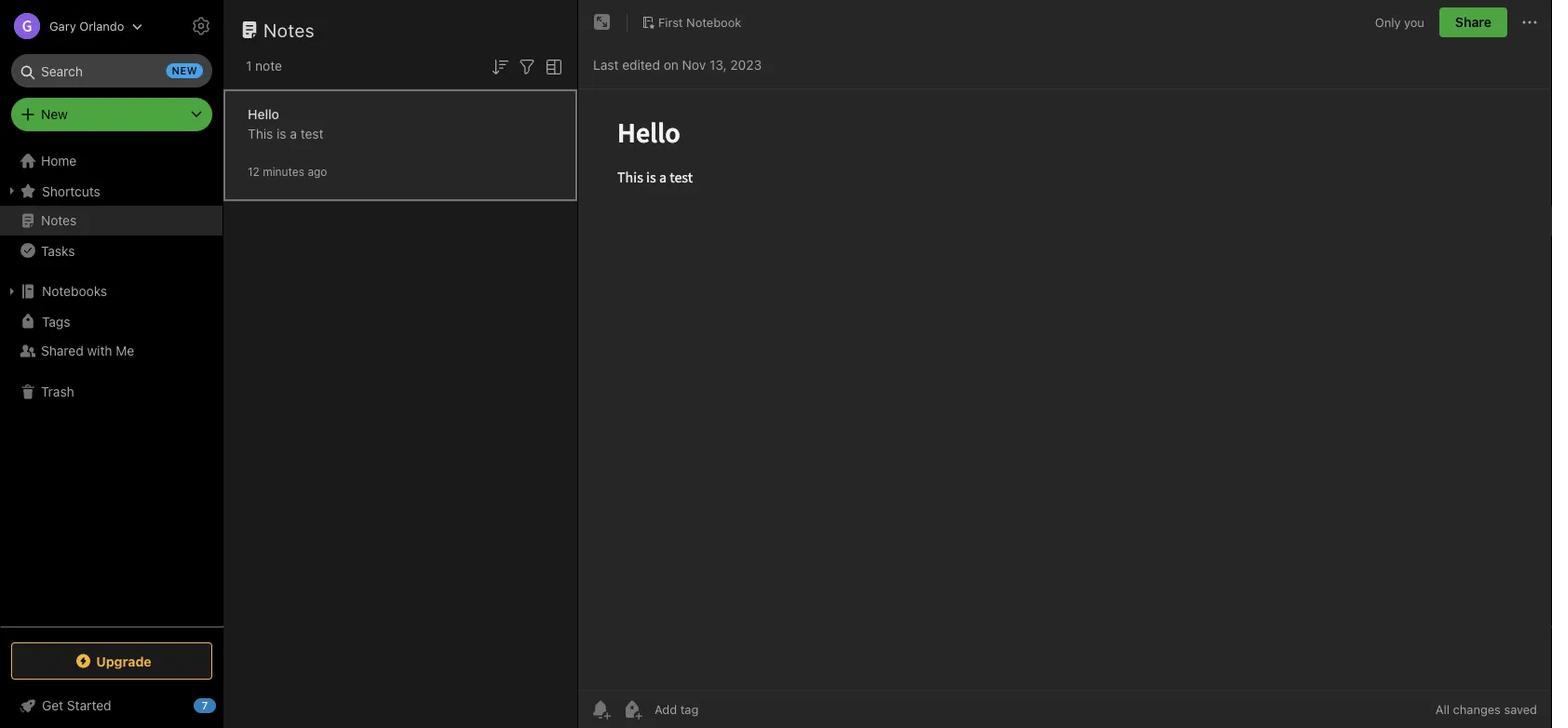 Task type: describe. For each thing, give the bounding box(es) containing it.
shared
[[41, 343, 84, 358]]

12 minutes ago
[[248, 165, 327, 178]]

nov
[[682, 57, 706, 73]]

gary
[[49, 19, 76, 33]]

notebooks link
[[0, 277, 223, 306]]

on
[[664, 57, 679, 73]]

edited
[[622, 57, 660, 73]]

a
[[290, 126, 297, 142]]

13,
[[709, 57, 727, 73]]

notes link
[[0, 206, 223, 236]]

0 vertical spatial notes
[[263, 19, 315, 41]]

last edited on nov 13, 2023
[[593, 57, 762, 73]]

upgrade
[[96, 653, 151, 669]]

saved
[[1504, 702, 1537, 716]]

last
[[593, 57, 619, 73]]

Note Editor text field
[[578, 89, 1552, 690]]

shared with me
[[41, 343, 134, 358]]

get
[[42, 698, 63, 713]]

this
[[248, 126, 273, 142]]

1
[[246, 58, 252, 74]]

minutes
[[263, 165, 304, 178]]

note
[[255, 58, 282, 74]]

1 vertical spatial notes
[[41, 213, 77, 228]]

gary orlando
[[49, 19, 124, 33]]

tree containing home
[[0, 146, 223, 626]]

View options field
[[538, 54, 565, 78]]

1 note
[[246, 58, 282, 74]]

click to collapse image
[[216, 694, 230, 716]]

tags button
[[0, 306, 223, 336]]

Account field
[[0, 7, 143, 45]]

notebook
[[686, 15, 741, 29]]

only you
[[1375, 15, 1424, 29]]

trash
[[41, 384, 74, 399]]

hello
[[248, 107, 279, 122]]

started
[[67, 698, 111, 713]]

first notebook button
[[635, 9, 748, 35]]

trash link
[[0, 377, 223, 407]]

tasks
[[41, 243, 75, 258]]

new search field
[[24, 54, 203, 88]]

7
[[202, 700, 208, 712]]

new
[[41, 107, 68, 122]]

add a reminder image
[[589, 698, 612, 721]]

orlando
[[79, 19, 124, 33]]



Task type: vqa. For each thing, say whether or not it's contained in the screenshot.
search field in Main element
no



Task type: locate. For each thing, give the bounding box(es) containing it.
notes up tasks
[[41, 213, 77, 228]]

add filters image
[[516, 56, 538, 78]]

Help and Learning task checklist field
[[0, 691, 223, 721]]

share button
[[1439, 7, 1507, 37]]

ago
[[308, 165, 327, 178]]

Add filters field
[[516, 54, 538, 78]]

shortcuts button
[[0, 176, 223, 206]]

more actions image
[[1519, 11, 1541, 34]]

you
[[1404, 15, 1424, 29]]

all changes saved
[[1436, 702, 1537, 716]]

shared with me link
[[0, 336, 223, 366]]

home
[[41, 153, 77, 169]]

changes
[[1453, 702, 1501, 716]]

More actions field
[[1519, 7, 1541, 37]]

12
[[248, 165, 260, 178]]

me
[[116, 343, 134, 358]]

tasks button
[[0, 236, 223, 265]]

new button
[[11, 98, 212, 131]]

get started
[[42, 698, 111, 713]]

only
[[1375, 15, 1401, 29]]

expand note image
[[591, 11, 614, 34]]

add tag image
[[621, 698, 643, 721]]

note window element
[[578, 0, 1552, 728]]

Sort options field
[[489, 54, 511, 78]]

tree
[[0, 146, 223, 626]]

first notebook
[[658, 15, 741, 29]]

upgrade button
[[11, 642, 212, 680]]

with
[[87, 343, 112, 358]]

share
[[1455, 14, 1492, 30]]

this is a test
[[248, 126, 323, 142]]

tags
[[42, 314, 70, 329]]

shortcuts
[[42, 183, 100, 199]]

new
[[172, 65, 197, 77]]

expand notebooks image
[[5, 284, 20, 299]]

Add tag field
[[653, 702, 792, 717]]

0 horizontal spatial notes
[[41, 213, 77, 228]]

test
[[300, 126, 323, 142]]

home link
[[0, 146, 223, 176]]

Search text field
[[24, 54, 199, 88]]

1 horizontal spatial notes
[[263, 19, 315, 41]]

first
[[658, 15, 683, 29]]

is
[[277, 126, 286, 142]]

all
[[1436, 702, 1450, 716]]

settings image
[[190, 15, 212, 37]]

notebooks
[[42, 284, 107, 299]]

notes
[[263, 19, 315, 41], [41, 213, 77, 228]]

notes up note
[[263, 19, 315, 41]]

2023
[[730, 57, 762, 73]]



